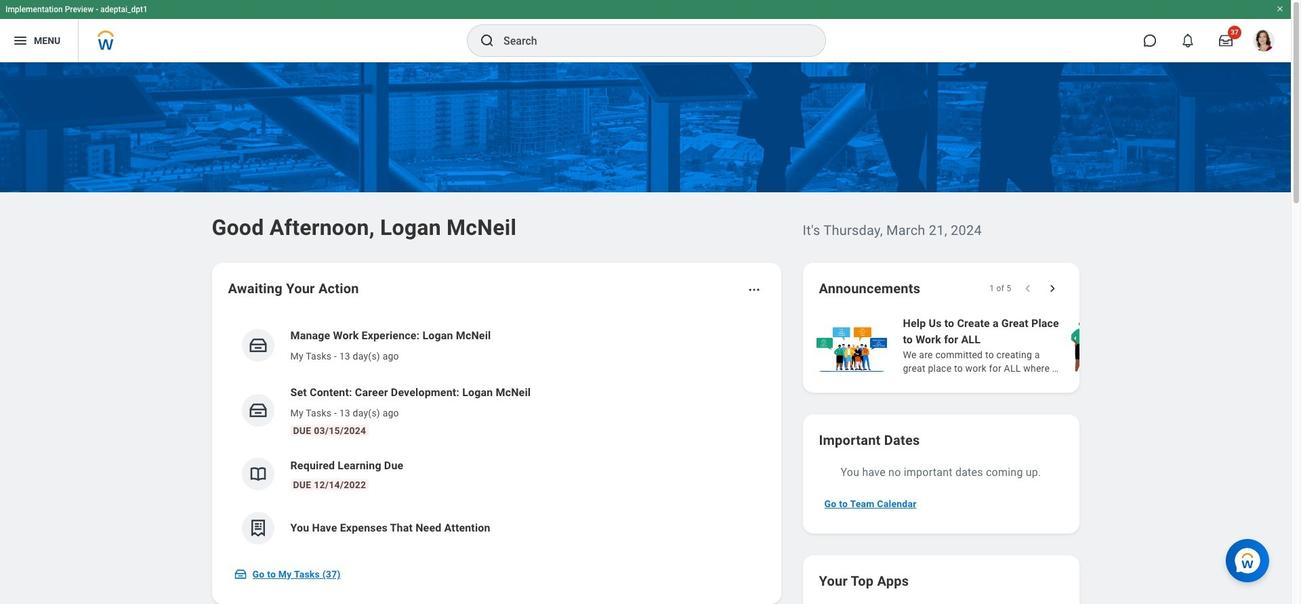 Task type: vqa. For each thing, say whether or not it's contained in the screenshot.
notifications large icon
yes



Task type: describe. For each thing, give the bounding box(es) containing it.
inbox large image
[[1219, 34, 1233, 47]]

dashboard expenses image
[[248, 518, 268, 539]]

0 vertical spatial inbox image
[[248, 335, 268, 356]]

justify image
[[12, 33, 28, 49]]

book open image
[[248, 464, 268, 485]]

close environment banner image
[[1276, 5, 1284, 13]]

chevron left small image
[[1021, 282, 1035, 296]]

chevron right small image
[[1045, 282, 1059, 296]]

2 vertical spatial inbox image
[[233, 568, 247, 582]]



Task type: locate. For each thing, give the bounding box(es) containing it.
profile logan mcneil image
[[1253, 30, 1275, 54]]

banner
[[0, 0, 1291, 62]]

list
[[814, 314, 1301, 377], [228, 317, 765, 556]]

status
[[990, 283, 1012, 294]]

main content
[[0, 62, 1301, 605]]

inbox image
[[248, 335, 268, 356], [248, 401, 268, 421], [233, 568, 247, 582]]

0 horizontal spatial list
[[228, 317, 765, 556]]

notifications large image
[[1181, 34, 1195, 47]]

1 vertical spatial inbox image
[[248, 401, 268, 421]]

1 horizontal spatial list
[[814, 314, 1301, 377]]

Search Workday  search field
[[504, 26, 798, 56]]

search image
[[479, 33, 495, 49]]



